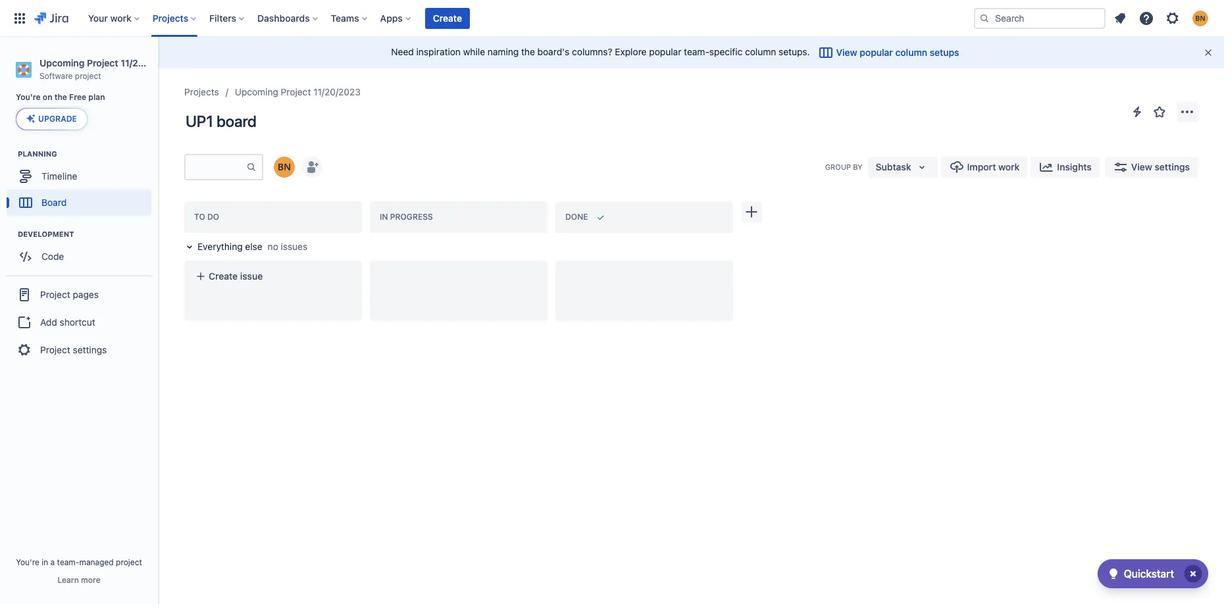 Task type: vqa. For each thing, say whether or not it's contained in the screenshot.
Development group
yes



Task type: describe. For each thing, give the bounding box(es) containing it.
upgrade button
[[16, 109, 87, 130]]

pages
[[73, 289, 99, 300]]

everything
[[198, 241, 243, 252]]

do
[[207, 212, 219, 222]]

create button
[[425, 8, 470, 29]]

create for create issue
[[209, 271, 238, 282]]

you're for you're on the free plan
[[16, 92, 41, 102]]

no
[[268, 241, 278, 252]]

appswitcher icon image
[[12, 10, 28, 26]]

work for your work
[[110, 12, 132, 23]]

setups.
[[779, 46, 810, 57]]

add people image
[[304, 159, 320, 175]]

learn more
[[58, 576, 101, 585]]

view for view popular column setups
[[837, 47, 858, 58]]

inspiration
[[417, 46, 461, 57]]

done
[[566, 212, 588, 222]]

naming
[[488, 46, 519, 57]]

development image
[[2, 227, 18, 243]]

view popular column setups button
[[810, 42, 968, 63]]

subtask
[[876, 161, 912, 173]]

upcoming project 11/20/2023 link
[[235, 84, 361, 100]]

view for view settings
[[1132, 161, 1153, 173]]

create column image
[[744, 204, 760, 220]]

by
[[854, 163, 863, 171]]

while
[[463, 46, 485, 57]]

banner containing your work
[[0, 0, 1225, 37]]

explore
[[615, 46, 647, 57]]

project settings
[[40, 344, 107, 356]]

code link
[[7, 244, 151, 270]]

project settings link
[[5, 336, 153, 365]]

0 horizontal spatial popular
[[650, 46, 682, 57]]

columns?
[[572, 46, 613, 57]]

a
[[50, 558, 55, 568]]

issue
[[240, 271, 263, 282]]

check image
[[1106, 566, 1122, 582]]

create for create
[[433, 12, 462, 23]]

help image
[[1139, 10, 1155, 26]]

teams
[[331, 12, 359, 23]]

upcoming project 11/20/2023 software project
[[40, 57, 170, 81]]

your profile and settings image
[[1193, 10, 1209, 26]]

to do
[[194, 212, 219, 222]]

projects for "projects" popup button
[[153, 12, 188, 23]]

settings for project settings
[[73, 344, 107, 356]]

11/20/2023 for upcoming project 11/20/2023 software project
[[121, 57, 170, 68]]

on
[[43, 92, 52, 102]]

quickstart
[[1125, 568, 1175, 580]]

insights image
[[1039, 159, 1055, 175]]

upcoming project 11/20/2023
[[235, 86, 361, 97]]

project pages link
[[5, 281, 153, 310]]

upcoming for upcoming project 11/20/2023 software project
[[40, 57, 85, 68]]

project inside upcoming project 11/20/2023 software project
[[75, 71, 101, 81]]

dismiss image
[[1204, 47, 1214, 58]]

to
[[194, 212, 205, 222]]

group
[[826, 163, 852, 171]]

add
[[40, 317, 57, 328]]

view settings
[[1132, 161, 1191, 173]]

specific
[[710, 46, 743, 57]]

settings for view settings
[[1155, 161, 1191, 173]]

dashboards button
[[254, 8, 323, 29]]

planning group
[[7, 149, 157, 220]]

settings image
[[1166, 10, 1181, 26]]

in
[[380, 212, 388, 222]]

import image
[[949, 159, 965, 175]]

apps
[[380, 12, 403, 23]]

project pages
[[40, 289, 99, 300]]

free
[[69, 92, 86, 102]]

up1 board
[[186, 112, 257, 130]]

need
[[391, 46, 414, 57]]

filters
[[210, 12, 236, 23]]

1 vertical spatial project
[[116, 558, 142, 568]]

your work
[[88, 12, 132, 23]]

0 horizontal spatial the
[[54, 92, 67, 102]]

0 horizontal spatial column
[[746, 46, 777, 57]]

board
[[217, 112, 257, 130]]

your
[[88, 12, 108, 23]]

column inside button
[[896, 47, 928, 58]]

teams button
[[327, 8, 373, 29]]

0 vertical spatial the
[[522, 46, 535, 57]]

planning image
[[2, 146, 18, 162]]

in
[[42, 558, 48, 568]]

insights
[[1058, 161, 1092, 173]]



Task type: locate. For each thing, give the bounding box(es) containing it.
0 horizontal spatial team-
[[57, 558, 79, 568]]

work for import work
[[999, 161, 1020, 173]]

import work
[[968, 161, 1020, 173]]

0 vertical spatial team-
[[684, 46, 710, 57]]

1 horizontal spatial 11/20/2023
[[314, 86, 361, 97]]

work right import on the top right of the page
[[999, 161, 1020, 173]]

quickstart button
[[1098, 560, 1209, 589]]

else
[[245, 241, 263, 252]]

1 horizontal spatial view
[[1132, 161, 1153, 173]]

view popular column setups
[[837, 47, 960, 58]]

software
[[40, 71, 73, 81]]

sidebar navigation image
[[144, 53, 173, 79]]

2 you're from the top
[[16, 558, 39, 568]]

you're in a team-managed project
[[16, 558, 142, 568]]

11/20/2023 for upcoming project 11/20/2023
[[314, 86, 361, 97]]

popular inside button
[[860, 47, 894, 58]]

progress
[[390, 212, 433, 222]]

create issue
[[209, 271, 263, 282]]

0 horizontal spatial view
[[837, 47, 858, 58]]

apps button
[[377, 8, 416, 29]]

search image
[[980, 13, 991, 23]]

projects inside popup button
[[153, 12, 188, 23]]

popular
[[650, 46, 682, 57], [860, 47, 894, 58]]

primary element
[[8, 0, 975, 37]]

Search this board text field
[[186, 155, 246, 179]]

0 vertical spatial create
[[433, 12, 462, 23]]

star up1 board image
[[1153, 104, 1168, 120]]

0 vertical spatial project
[[75, 71, 101, 81]]

settings
[[1155, 161, 1191, 173], [73, 344, 107, 356]]

1 horizontal spatial popular
[[860, 47, 894, 58]]

0 horizontal spatial 11/20/2023
[[121, 57, 170, 68]]

0 vertical spatial upcoming
[[40, 57, 85, 68]]

project up plan
[[75, 71, 101, 81]]

settings inside group
[[73, 344, 107, 356]]

create left issue
[[209, 271, 238, 282]]

project inside upcoming project 11/20/2023 software project
[[87, 57, 118, 68]]

work inside popup button
[[110, 12, 132, 23]]

1 vertical spatial work
[[999, 161, 1020, 173]]

import
[[968, 161, 997, 173]]

create issue button
[[188, 265, 359, 288]]

column left setups.
[[746, 46, 777, 57]]

learn more button
[[58, 576, 101, 586]]

managed
[[79, 558, 114, 568]]

0 vertical spatial 11/20/2023
[[121, 57, 170, 68]]

board link
[[7, 190, 151, 216]]

1 horizontal spatial column
[[896, 47, 928, 58]]

settings inside button
[[1155, 161, 1191, 173]]

Search field
[[975, 8, 1106, 29]]

project
[[87, 57, 118, 68], [281, 86, 311, 97], [40, 289, 70, 300], [40, 344, 70, 356]]

ben nelson image
[[274, 157, 295, 178]]

0 horizontal spatial work
[[110, 12, 132, 23]]

banner
[[0, 0, 1225, 37]]

you're on the free plan
[[16, 92, 105, 102]]

timeline
[[41, 171, 77, 182]]

0 horizontal spatial settings
[[73, 344, 107, 356]]

create
[[433, 12, 462, 23], [209, 271, 238, 282]]

1 vertical spatial the
[[54, 92, 67, 102]]

0 vertical spatial you're
[[16, 92, 41, 102]]

board's
[[538, 46, 570, 57]]

the right on
[[54, 92, 67, 102]]

dismiss quickstart image
[[1183, 564, 1205, 585]]

projects for 'projects' link
[[184, 86, 219, 97]]

1 horizontal spatial the
[[522, 46, 535, 57]]

0 vertical spatial work
[[110, 12, 132, 23]]

upcoming inside upcoming project 11/20/2023 software project
[[40, 57, 85, 68]]

project
[[75, 71, 101, 81], [116, 558, 142, 568]]

1 vertical spatial projects
[[184, 86, 219, 97]]

projects link
[[184, 84, 219, 100]]

1 vertical spatial settings
[[73, 344, 107, 356]]

settings down add shortcut button
[[73, 344, 107, 356]]

notifications image
[[1113, 10, 1129, 26]]

settings down star up1 board icon on the right top of the page
[[1155, 161, 1191, 173]]

1 you're from the top
[[16, 92, 41, 102]]

11/20/2023 inside upcoming project 11/20/2023 software project
[[121, 57, 170, 68]]

jira image
[[34, 10, 68, 26], [34, 10, 68, 26]]

group
[[5, 276, 153, 369]]

upcoming
[[40, 57, 85, 68], [235, 86, 279, 97]]

1 vertical spatial 11/20/2023
[[314, 86, 361, 97]]

subtask button
[[868, 157, 938, 178]]

1 vertical spatial upcoming
[[235, 86, 279, 97]]

upcoming up software
[[40, 57, 85, 68]]

view settings button
[[1106, 157, 1199, 178]]

upcoming inside upcoming project 11/20/2023 link
[[235, 86, 279, 97]]

projects
[[153, 12, 188, 23], [184, 86, 219, 97]]

you're for you're in a team-managed project
[[16, 558, 39, 568]]

issues
[[281, 241, 308, 252]]

you're left on
[[16, 92, 41, 102]]

upgrade
[[38, 114, 77, 124]]

you're left in
[[16, 558, 39, 568]]

1 horizontal spatial team-
[[684, 46, 710, 57]]

view down automations menu button icon
[[1132, 161, 1153, 173]]

development
[[18, 230, 74, 239]]

column
[[746, 46, 777, 57], [896, 47, 928, 58]]

upcoming up 'board'
[[235, 86, 279, 97]]

you're
[[16, 92, 41, 102], [16, 558, 39, 568]]

0 vertical spatial projects
[[153, 12, 188, 23]]

plan
[[88, 92, 105, 102]]

create inside button
[[209, 271, 238, 282]]

0 horizontal spatial create
[[209, 271, 238, 282]]

0 vertical spatial view
[[837, 47, 858, 58]]

shortcut
[[60, 317, 95, 328]]

1 vertical spatial you're
[[16, 558, 39, 568]]

project right 'managed'
[[116, 558, 142, 568]]

add shortcut
[[40, 317, 95, 328]]

1 vertical spatial create
[[209, 271, 238, 282]]

work right your
[[110, 12, 132, 23]]

work
[[110, 12, 132, 23], [999, 161, 1020, 173]]

1 horizontal spatial settings
[[1155, 161, 1191, 173]]

setups
[[930, 47, 960, 58]]

timeline link
[[7, 164, 151, 190]]

0 horizontal spatial project
[[75, 71, 101, 81]]

automations menu button icon image
[[1130, 104, 1146, 120]]

group containing project pages
[[5, 276, 153, 369]]

more
[[81, 576, 101, 585]]

0 vertical spatial settings
[[1155, 161, 1191, 173]]

the right naming
[[522, 46, 535, 57]]

learn
[[58, 576, 79, 585]]

view
[[837, 47, 858, 58], [1132, 161, 1153, 173]]

projects up up1
[[184, 86, 219, 97]]

need inspiration while naming the board's columns? explore popular team-specific column setups.
[[391, 46, 810, 57]]

in progress
[[380, 212, 433, 222]]

planning
[[18, 150, 57, 158]]

column left setups
[[896, 47, 928, 58]]

group by
[[826, 163, 863, 171]]

add shortcut button
[[5, 310, 153, 336]]

upcoming for upcoming project 11/20/2023
[[235, 86, 279, 97]]

development group
[[7, 229, 157, 274]]

everything else no issues
[[198, 241, 308, 252]]

create up inspiration
[[433, 12, 462, 23]]

1 horizontal spatial project
[[116, 558, 142, 568]]

insights button
[[1032, 157, 1100, 178]]

more image
[[1180, 104, 1196, 120]]

1 vertical spatial view
[[1132, 161, 1153, 173]]

code
[[41, 251, 64, 262]]

the
[[522, 46, 535, 57], [54, 92, 67, 102]]

0 horizontal spatial upcoming
[[40, 57, 85, 68]]

1 horizontal spatial work
[[999, 161, 1020, 173]]

filters button
[[206, 8, 250, 29]]

your work button
[[84, 8, 145, 29]]

view right setups.
[[837, 47, 858, 58]]

11/20/2023
[[121, 57, 170, 68], [314, 86, 361, 97]]

dashboards
[[258, 12, 310, 23]]

board
[[41, 197, 67, 208]]

1 horizontal spatial create
[[433, 12, 462, 23]]

projects button
[[149, 8, 202, 29]]

1 vertical spatial team-
[[57, 558, 79, 568]]

projects up the sidebar navigation image
[[153, 12, 188, 23]]

1 horizontal spatial upcoming
[[235, 86, 279, 97]]

up1
[[186, 112, 213, 130]]

import work link
[[941, 157, 1028, 178]]

create inside button
[[433, 12, 462, 23]]

team-
[[684, 46, 710, 57], [57, 558, 79, 568]]



